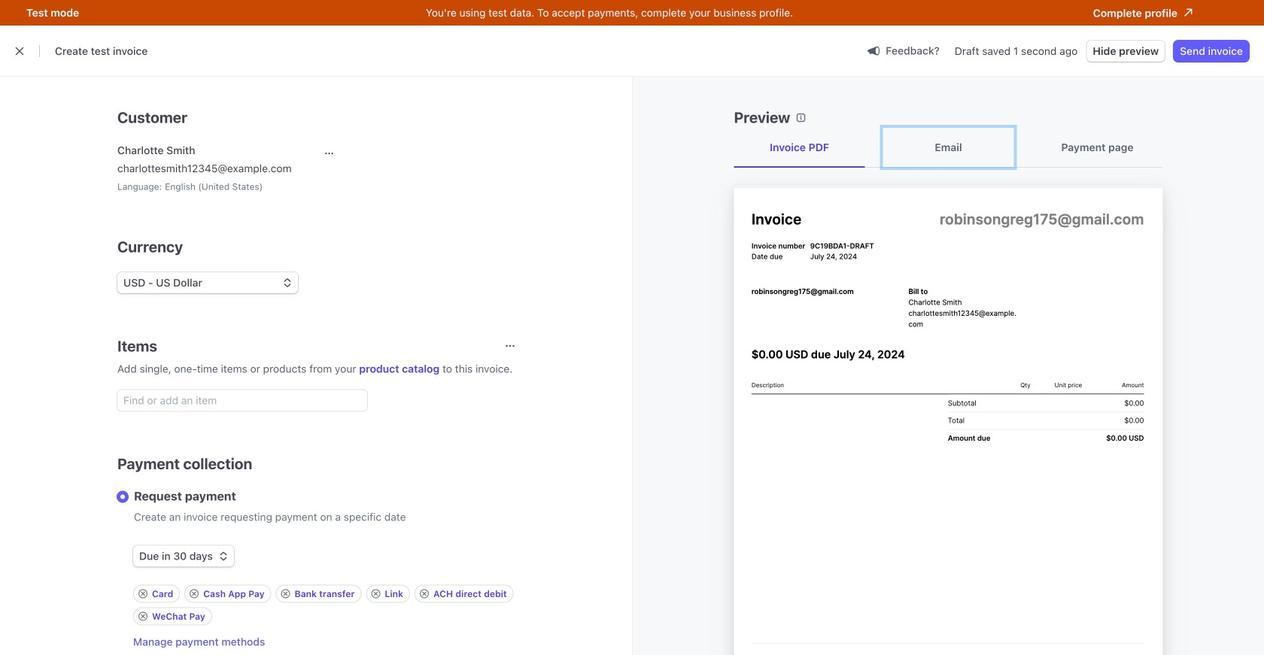 Task type: describe. For each thing, give the bounding box(es) containing it.
remove wechat pay image
[[139, 612, 148, 621]]

remove bank transfer image
[[281, 590, 290, 599]]

remove link image
[[371, 590, 380, 599]]

remove cash app pay image
[[190, 590, 199, 599]]

remove ach direct debit image
[[420, 590, 429, 599]]



Task type: locate. For each thing, give the bounding box(es) containing it.
svg image
[[219, 552, 228, 561]]

tab list
[[734, 128, 1163, 168]]

toolbar
[[133, 585, 515, 626]]

svg image
[[325, 149, 334, 158]]

Find or add an item text field
[[117, 390, 367, 411]]

remove card image
[[139, 590, 148, 599]]



Task type: vqa. For each thing, say whether or not it's contained in the screenshot.
remove cash app pay image
yes



